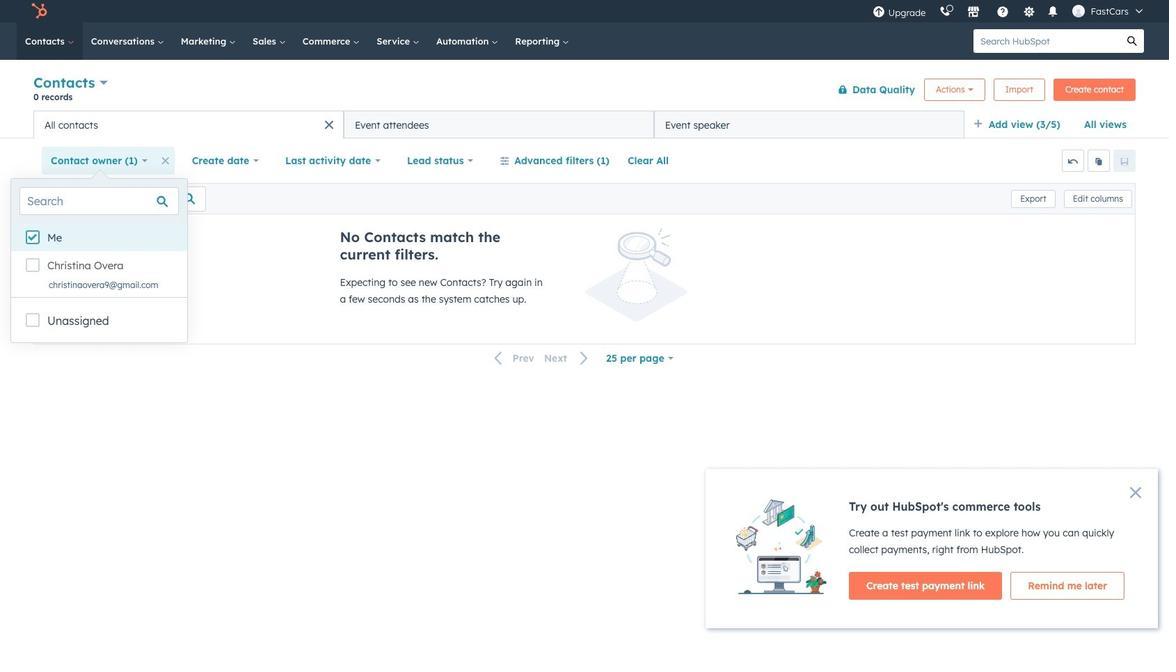 Task type: locate. For each thing, give the bounding box(es) containing it.
list box
[[11, 223, 187, 297]]

pagination navigation
[[486, 349, 597, 368]]

christina overa image
[[1073, 5, 1086, 17]]

Search HubSpot search field
[[974, 29, 1121, 53]]

close image
[[1130, 487, 1142, 498]]

menu
[[866, 0, 1153, 22]]

banner
[[33, 71, 1136, 111]]

marketplaces image
[[968, 6, 980, 19]]



Task type: vqa. For each thing, say whether or not it's contained in the screenshot.
Search name, phone, email addresses, or company search box
yes



Task type: describe. For each thing, give the bounding box(es) containing it.
Search search field
[[19, 187, 179, 215]]

Search name, phone, email addresses, or company search field
[[37, 186, 206, 211]]



